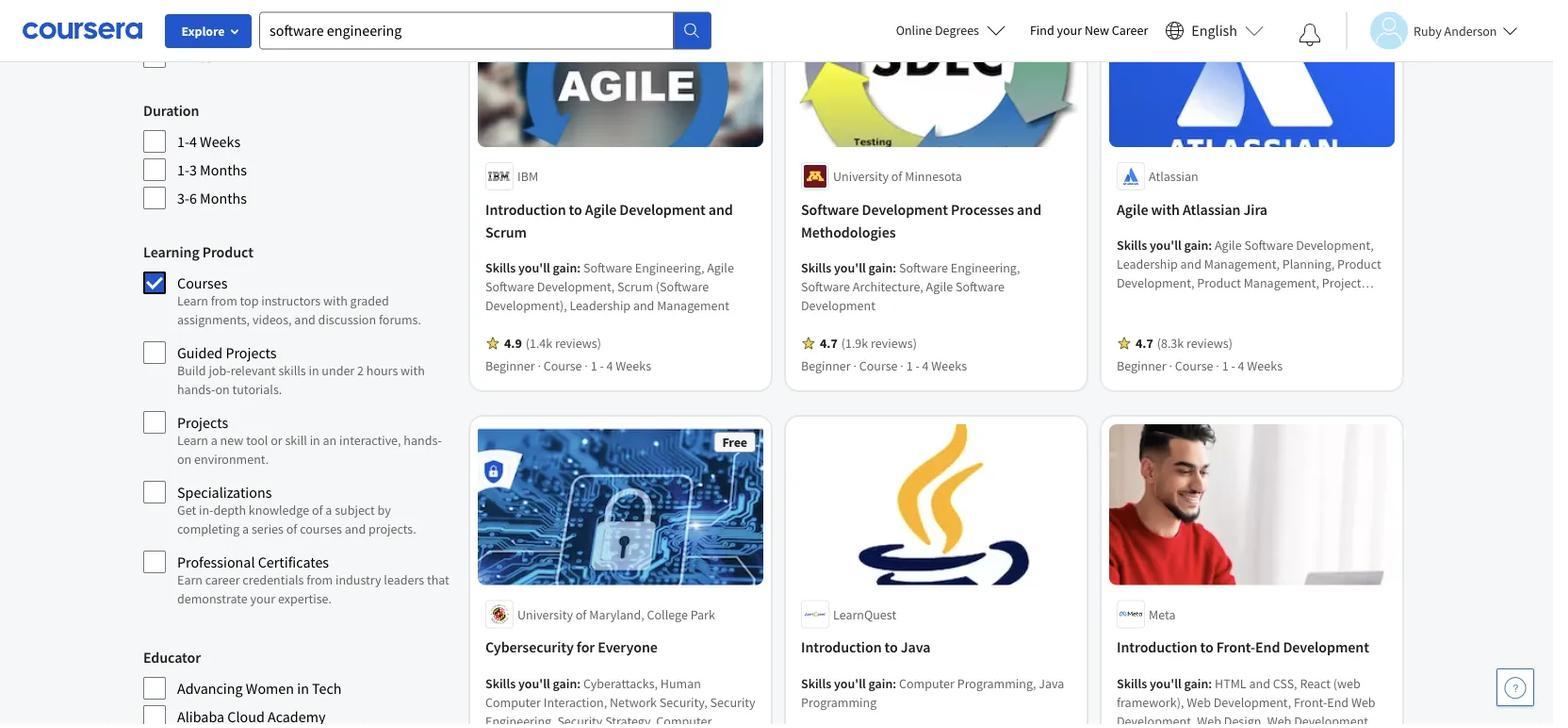 Task type: locate. For each thing, give the bounding box(es) containing it.
(software
[[656, 278, 709, 295], [1234, 293, 1287, 310]]

introduction down ibm
[[486, 200, 566, 219]]

0 vertical spatial end
[[1256, 638, 1281, 656]]

tech
[[312, 679, 342, 698]]

gain for agile
[[553, 259, 577, 276]]

management, down agile with atlassian jira link
[[1205, 255, 1280, 272]]

4.7 (8.3k reviews)
[[1136, 335, 1233, 352]]

beginner · course · 1 - 4 weeks
[[486, 357, 651, 374], [801, 357, 967, 374], [1117, 357, 1283, 374]]

a left series
[[242, 520, 249, 537]]

top
[[240, 292, 259, 309]]

you'll up (1.4k
[[519, 259, 550, 276]]

2 horizontal spatial to
[[1201, 638, 1214, 656]]

and inside learn from top instructors with graded assignments, videos, and discussion forums.
[[294, 311, 316, 328]]

0 horizontal spatial scrum
[[486, 222, 527, 241]]

1 4.7 from the left
[[820, 335, 838, 352]]

1 horizontal spatial jira
[[1297, 331, 1318, 348]]

1 vertical spatial hands-
[[404, 432, 442, 449]]

2 horizontal spatial reviews)
[[1187, 335, 1233, 352]]

duration group
[[143, 99, 452, 210]]

security
[[711, 693, 756, 710], [558, 712, 603, 725]]

weeks for software development processes and methodologies
[[932, 357, 967, 374]]

on inside build job-relevant skills in under 2 hours with hands-on tutorials.
[[215, 381, 230, 398]]

1 1 from the left
[[591, 357, 597, 374]]

java up computer programming, java programming
[[901, 638, 931, 656]]

architecture,
[[853, 278, 924, 295]]

skills down methodologies
[[801, 259, 832, 276]]

knowledge
[[249, 502, 309, 519]]

learn left new
[[177, 432, 208, 449]]

expertise.
[[278, 590, 332, 607]]

course down 4.7 (8.3k reviews)
[[1175, 357, 1214, 374]]

3 beginner from the left
[[1117, 357, 1167, 374]]

None search field
[[259, 12, 712, 49]]

hands- right the interactive,
[[404, 432, 442, 449]]

1 reviews) from the left
[[555, 335, 601, 352]]

4 down software engineering, agile software development, scrum (software development), leadership and management
[[607, 357, 613, 374]]

hands- inside 'learn a new tool or skill in an interactive, hands- on environment.'
[[404, 432, 442, 449]]

beginner down the (1.9k
[[801, 357, 851, 374]]

1 beginner from the left
[[486, 357, 535, 374]]

0 horizontal spatial beginner
[[486, 357, 535, 374]]

course
[[544, 357, 582, 374], [860, 357, 898, 374], [1175, 357, 1214, 374]]

0 vertical spatial on
[[215, 381, 230, 398]]

4.9 (1.4k reviews)
[[504, 335, 601, 352]]

in
[[309, 362, 319, 379], [310, 432, 320, 449], [297, 679, 309, 698]]

1 horizontal spatial computer
[[899, 674, 955, 691]]

scrum down introduction to agile development and scrum link
[[618, 278, 653, 295]]

2 4.7 from the left
[[1136, 335, 1154, 352]]

learn inside learn from top instructors with graded assignments, videos, and discussion forums.
[[177, 292, 208, 309]]

skills you'll gain : up programming
[[801, 674, 899, 691]]

· down 4.7 (8.3k reviews)
[[1217, 357, 1220, 374]]

to down the learnquest
[[885, 638, 898, 656]]

2 beginner from the left
[[801, 357, 851, 374]]

engineering, up the management
[[635, 259, 705, 276]]

4.7 for software development processes and methodologies
[[820, 335, 838, 352]]

you'll down cybersecurity
[[519, 674, 550, 691]]

2 vertical spatial with
[[401, 362, 425, 379]]

0 vertical spatial jira
[[1244, 200, 1268, 219]]

university up cybersecurity
[[518, 606, 573, 623]]

help center image
[[1505, 676, 1527, 699]]

0 horizontal spatial from
[[211, 292, 237, 309]]

learn inside 'learn a new tool or skill in an interactive, hands- on environment.'
[[177, 432, 208, 449]]

of down knowledge
[[286, 520, 297, 537]]

1 vertical spatial in
[[310, 432, 320, 449]]

processes
[[951, 200, 1014, 219]]

with inside build job-relevant skills in under 2 hours with hands-on tutorials.
[[401, 362, 425, 379]]

2 horizontal spatial beginner · course · 1 - 4 weeks
[[1117, 357, 1283, 374]]

with
[[1152, 200, 1180, 219], [323, 292, 348, 309], [401, 362, 425, 379]]

learn for projects
[[177, 432, 208, 449]]

front- up html
[[1217, 638, 1256, 656]]

development up react
[[1284, 638, 1370, 656]]

hands- for projects
[[404, 432, 442, 449]]

leadership inside software engineering, agile software development, scrum (software development), leadership and management
[[570, 297, 631, 314]]

for
[[577, 638, 595, 656]]

from up expertise.
[[307, 571, 333, 588]]

1 horizontal spatial beginner · course · 1 - 4 weeks
[[801, 357, 967, 374]]

2 horizontal spatial course
[[1175, 357, 1214, 374]]

coursera image
[[23, 15, 142, 45]]

1 horizontal spatial end
[[1328, 693, 1349, 710]]

weeks down software engineering, agile software development, scrum (software development), leadership and management
[[616, 357, 651, 374]]

0 vertical spatial a
[[211, 432, 218, 449]]

skills
[[279, 362, 306, 379]]

1 horizontal spatial front-
[[1294, 693, 1328, 710]]

3 · from the left
[[854, 357, 857, 374]]

on for projects
[[177, 451, 192, 468]]

college
[[647, 606, 688, 623]]

react
[[1301, 674, 1331, 691]]

learn for courses
[[177, 292, 208, 309]]

1 vertical spatial 1-
[[177, 160, 189, 179]]

0 horizontal spatial java
[[901, 638, 931, 656]]

your inside earn career credentials from industry leaders that demonstrate your expertise.
[[250, 590, 275, 607]]

5 · from the left
[[1170, 357, 1173, 374]]

1- for 4
[[177, 132, 189, 151]]

you'll for introduction to java
[[834, 674, 866, 691]]

4 for introduction to agile development and scrum
[[607, 357, 613, 374]]

course for and
[[544, 357, 582, 374]]

certificates
[[258, 552, 329, 571]]

1 horizontal spatial your
[[1057, 22, 1082, 39]]

0 vertical spatial learn
[[177, 292, 208, 309]]

learn
[[177, 292, 208, 309], [177, 432, 208, 449]]

0 horizontal spatial university
[[518, 606, 573, 623]]

1 learn from the top
[[177, 292, 208, 309]]

skills for software development processes and methodologies
[[801, 259, 832, 276]]

0 horizontal spatial -
[[600, 357, 604, 374]]

you'll down methodologies
[[834, 259, 866, 276]]

development, up planning,
[[1297, 237, 1374, 253]]

0 horizontal spatial on
[[177, 451, 192, 468]]

1 · from the left
[[538, 357, 541, 374]]

software
[[801, 200, 859, 219], [1245, 237, 1294, 253], [584, 259, 633, 276], [899, 259, 948, 276], [486, 278, 535, 295], [801, 278, 850, 295], [956, 278, 1005, 295], [1117, 312, 1166, 329], [1241, 312, 1290, 329]]

java for introduction to java
[[901, 638, 931, 656]]

2 course from the left
[[860, 357, 898, 374]]

earn
[[177, 571, 203, 588]]

software down processes
[[956, 278, 1005, 295]]

agile with atlassian jira link
[[1117, 198, 1388, 221]]

with inside learn from top instructors with graded assignments, videos, and discussion forums.
[[323, 292, 348, 309]]

0 horizontal spatial to
[[569, 200, 582, 219]]

1 horizontal spatial introduction
[[801, 638, 882, 656]]

end up css,
[[1256, 638, 1281, 656]]

2 1 from the left
[[907, 357, 913, 374]]

to up html and css, react (web framework), web development, front-end web development, web design, web developme
[[1201, 638, 1214, 656]]

skills you'll gain : up framework),
[[1117, 674, 1215, 691]]

university of minnesota
[[833, 168, 962, 185]]

1 vertical spatial computer
[[486, 693, 541, 710]]

in left an
[[310, 432, 320, 449]]

skills you'll gain : down agile with atlassian jira
[[1117, 237, 1215, 253]]

programming
[[801, 693, 877, 710]]

· down 4.9 (1.4k reviews) at the top of page
[[585, 357, 588, 374]]

scrum inside software engineering, agile software development, scrum (software development), leadership and management
[[618, 278, 653, 295]]

introduction inside introduction to agile development and scrum
[[486, 200, 566, 219]]

projects up tutorials.
[[226, 343, 277, 362]]

1 horizontal spatial leadership
[[1117, 255, 1178, 272]]

1 vertical spatial leadership
[[570, 297, 631, 314]]

agile inside agile with atlassian jira link
[[1117, 200, 1149, 219]]

computer
[[899, 674, 955, 691], [486, 693, 541, 710]]

on for guided projects
[[215, 381, 230, 398]]

engineering, inside agile software development, leadership and management, planning, product development, product management, project management, scrum (software development), software engineering, software testing, technical product management, jira (software)
[[1169, 312, 1238, 329]]

software inside software development processes and methodologies
[[801, 200, 859, 219]]

product inside "group"
[[202, 242, 253, 261]]

1 horizontal spatial to
[[885, 638, 898, 656]]

1 1- from the top
[[177, 132, 189, 151]]

by
[[378, 502, 391, 519]]

: for agile
[[577, 259, 581, 276]]

beginner for agile with atlassian jira
[[1117, 357, 1167, 374]]

beginner · course · 1 - 4 weeks down "4.7 (1.9k reviews)"
[[801, 357, 967, 374]]

development, up 4.9 (1.4k reviews) at the top of page
[[537, 278, 615, 295]]

build
[[177, 362, 206, 379]]

1 vertical spatial your
[[250, 590, 275, 607]]

0 horizontal spatial development),
[[486, 297, 567, 314]]

course down 4.9 (1.4k reviews) at the top of page
[[544, 357, 582, 374]]

weeks for introduction to agile development and scrum
[[616, 357, 651, 374]]

skills up programming
[[801, 674, 832, 691]]

interaction,
[[544, 693, 607, 710]]

development, inside software engineering, agile software development, scrum (software development), leadership and management
[[537, 278, 615, 295]]

0 vertical spatial atlassian
[[1149, 168, 1199, 185]]

strategy,
[[605, 712, 654, 725]]

1 horizontal spatial development),
[[1290, 293, 1371, 310]]

1 down 4.9 (1.4k reviews) at the top of page
[[591, 357, 597, 374]]

2 horizontal spatial -
[[1232, 357, 1236, 374]]

hands- down build
[[177, 381, 215, 398]]

0 vertical spatial java
[[901, 638, 931, 656]]

scrum up 4.7 (8.3k reviews)
[[1196, 293, 1231, 310]]

scrum inside introduction to agile development and scrum
[[486, 222, 527, 241]]

subject
[[335, 502, 375, 519]]

1 horizontal spatial reviews)
[[871, 335, 917, 352]]

2 1- from the top
[[177, 160, 189, 179]]

end
[[1256, 638, 1281, 656], [1328, 693, 1349, 710]]

development up software engineering, agile software development, scrum (software development), leadership and management
[[620, 200, 706, 219]]

agile inside software engineering, agile software development, scrum (software development), leadership and management
[[707, 259, 734, 276]]

2 learn from the top
[[177, 432, 208, 449]]

scrum for software
[[618, 278, 653, 295]]

2 vertical spatial a
[[242, 520, 249, 537]]

learning product
[[143, 242, 253, 261]]

skills you'll gain : down methodologies
[[801, 259, 899, 276]]

leadership inside agile software development, leadership and management, planning, product development, product management, project management, scrum (software development), software engineering, software testing, technical product management, jira (software)
[[1117, 255, 1178, 272]]

0 vertical spatial 1-
[[177, 132, 189, 151]]

introduction for introduction to front-end development
[[1117, 638, 1198, 656]]

new
[[1085, 22, 1110, 39]]

university up methodologies
[[833, 168, 889, 185]]

3
[[189, 160, 197, 179]]

on
[[215, 381, 230, 398], [177, 451, 192, 468]]

1- up 3
[[177, 132, 189, 151]]

4.7 (1.9k reviews)
[[820, 335, 917, 352]]

to inside introduction to agile development and scrum
[[569, 200, 582, 219]]

videos,
[[253, 311, 292, 328]]

skills for agile with atlassian jira
[[1117, 237, 1148, 253]]

0 horizontal spatial your
[[250, 590, 275, 607]]

(web
[[1334, 674, 1361, 691]]

0 horizontal spatial end
[[1256, 638, 1281, 656]]

you'll up programming
[[834, 674, 866, 691]]

: up interaction,
[[577, 674, 581, 691]]

development), inside software engineering, agile software development, scrum (software development), leadership and management
[[486, 297, 567, 314]]

to inside 'introduction to front-end development' link
[[1201, 638, 1214, 656]]

methodologies
[[801, 222, 896, 241]]

0 vertical spatial hands-
[[177, 381, 215, 398]]

3 reviews) from the left
[[1187, 335, 1233, 352]]

- down "4.7 (1.9k reviews)"
[[916, 357, 920, 374]]

: down introduction to agile development and scrum
[[577, 259, 581, 276]]

: left html
[[1209, 674, 1213, 691]]

1 vertical spatial with
[[323, 292, 348, 309]]

4 for agile with atlassian jira
[[1238, 357, 1245, 374]]

ruby anderson button
[[1346, 12, 1518, 49]]

agile inside agile software development, leadership and management, planning, product development, product management, project management, scrum (software development), software engineering, software testing, technical product management, jira (software)
[[1215, 237, 1242, 253]]

0 horizontal spatial security
[[558, 712, 603, 725]]

reviews) right (8.3k
[[1187, 335, 1233, 352]]

on inside 'learn a new tool or skill in an interactive, hands- on environment.'
[[177, 451, 192, 468]]

0 horizontal spatial 1
[[591, 357, 597, 374]]

0 vertical spatial from
[[211, 292, 237, 309]]

0 vertical spatial months
[[200, 160, 247, 179]]

web
[[1187, 693, 1211, 710], [1352, 693, 1376, 710], [1198, 712, 1222, 725], [1268, 712, 1292, 725]]

2 reviews) from the left
[[871, 335, 917, 352]]

development), inside agile software development, leadership and management, planning, product development, product management, project management, scrum (software development), software engineering, software testing, technical product management, jira (software)
[[1290, 293, 1371, 310]]

0 horizontal spatial with
[[323, 292, 348, 309]]

1 down 4.7 (8.3k reviews)
[[1222, 357, 1229, 374]]

skills down agile with atlassian jira
[[1117, 237, 1148, 253]]

framework),
[[1117, 693, 1185, 710]]

2 - from the left
[[916, 357, 920, 374]]

skills you'll gain :
[[1117, 237, 1215, 253], [486, 259, 584, 276], [801, 259, 899, 276], [486, 674, 584, 691], [801, 674, 899, 691], [1117, 674, 1215, 691]]

0 vertical spatial in
[[309, 362, 319, 379]]

projects up environment.
[[177, 413, 228, 432]]

and inside software engineering, agile software development, scrum (software development), leadership and management
[[633, 297, 655, 314]]

in left the tech
[[297, 679, 309, 698]]

educator group
[[143, 646, 452, 725]]

skills for introduction to java
[[801, 674, 832, 691]]

: for everyone
[[577, 674, 581, 691]]

management
[[657, 297, 730, 314]]

introduction
[[486, 200, 566, 219], [801, 638, 882, 656], [1117, 638, 1198, 656]]

beginner · course · 1 - 4 weeks down 4.9 (1.4k reviews) at the top of page
[[486, 357, 651, 374]]

find your new career
[[1030, 22, 1149, 39]]

in inside 'learn a new tool or skill in an interactive, hands- on environment.'
[[310, 432, 320, 449]]

1 vertical spatial from
[[307, 571, 333, 588]]

1 horizontal spatial course
[[860, 357, 898, 374]]

weeks down agile software development, leadership and management, planning, product development, product management, project management, scrum (software development), software engineering, software testing, technical product management, jira (software)
[[1248, 357, 1283, 374]]

anderson
[[1445, 22, 1498, 39]]

skill
[[285, 432, 307, 449]]

professional
[[177, 552, 255, 571]]

to for java
[[885, 638, 898, 656]]

completing
[[177, 520, 240, 537]]

0 horizontal spatial course
[[544, 357, 582, 374]]

0 horizontal spatial computer
[[486, 693, 541, 710]]

1 horizontal spatial with
[[401, 362, 425, 379]]

1 horizontal spatial (software
[[1234, 293, 1287, 310]]

web left design,
[[1198, 712, 1222, 725]]

1 course from the left
[[544, 357, 582, 374]]

introduction inside introduction to java link
[[801, 638, 882, 656]]

leadership up 4.9 (1.4k reviews) at the top of page
[[570, 297, 631, 314]]

course for methodologies
[[860, 357, 898, 374]]

atlassian up agile software development, leadership and management, planning, product development, product management, project management, scrum (software development), software engineering, software testing, technical product management, jira (software)
[[1183, 200, 1241, 219]]

· down (8.3k
[[1170, 357, 1173, 374]]

- down 4.7 (8.3k reviews)
[[1232, 357, 1236, 374]]

explore button
[[165, 14, 252, 48]]

2 vertical spatial in
[[297, 679, 309, 698]]

4.7 for agile with atlassian jira
[[1136, 335, 1154, 352]]

1 horizontal spatial java
[[1039, 674, 1065, 691]]

and inside introduction to agile development and scrum
[[709, 200, 733, 219]]

beginner · course · 1 - 4 weeks for and
[[486, 357, 651, 374]]

0 horizontal spatial front-
[[1217, 638, 1256, 656]]

atlassian up agile with atlassian jira
[[1149, 168, 1199, 185]]

cyberattacks,
[[584, 674, 658, 691]]

4 for software development processes and methodologies
[[923, 357, 929, 374]]

1 horizontal spatial 1
[[907, 357, 913, 374]]

1 beginner · course · 1 - 4 weeks from the left
[[486, 357, 651, 374]]

1 vertical spatial java
[[1039, 674, 1065, 691]]

0 horizontal spatial 4.7
[[820, 335, 838, 352]]

1 horizontal spatial from
[[307, 571, 333, 588]]

to inside introduction to java link
[[885, 638, 898, 656]]

online
[[896, 22, 933, 39]]

development, up technical
[[1117, 274, 1195, 291]]

1 vertical spatial learn
[[177, 432, 208, 449]]

to up software engineering, agile software development, scrum (software development), leadership and management
[[569, 200, 582, 219]]

0 horizontal spatial leadership
[[570, 297, 631, 314]]

6 · from the left
[[1217, 357, 1220, 374]]

guided projects
[[177, 343, 277, 362]]

your
[[1057, 22, 1082, 39], [250, 590, 275, 607]]

on left environment.
[[177, 451, 192, 468]]

security down interaction,
[[558, 712, 603, 725]]

in right skills
[[309, 362, 319, 379]]

software up architecture,
[[899, 259, 948, 276]]

0 vertical spatial your
[[1057, 22, 1082, 39]]

0 vertical spatial security
[[711, 693, 756, 710]]

0 vertical spatial front-
[[1217, 638, 1256, 656]]

java inside computer programming, java programming
[[1039, 674, 1065, 691]]

gain
[[1185, 237, 1209, 253], [553, 259, 577, 276], [869, 259, 893, 276], [553, 674, 577, 691], [869, 674, 893, 691], [1185, 674, 1209, 691]]

months right 3
[[200, 160, 247, 179]]

you'll for software development processes and methodologies
[[834, 259, 866, 276]]

2 horizontal spatial with
[[1152, 200, 1180, 219]]

1 horizontal spatial beginner
[[801, 357, 851, 374]]

1 vertical spatial end
[[1328, 693, 1349, 710]]

2 · from the left
[[585, 357, 588, 374]]

4 up 3
[[189, 132, 197, 151]]

1- for 3
[[177, 160, 189, 179]]

2 horizontal spatial scrum
[[1196, 293, 1231, 310]]

introduction to java link
[[801, 636, 1072, 658]]

scrum
[[486, 222, 527, 241], [618, 278, 653, 295], [1196, 293, 1231, 310]]

from up assignments,
[[211, 292, 237, 309]]

skills you'll gain : for cybersecurity for everyone
[[486, 674, 584, 691]]

(software inside software engineering, agile software development, scrum (software development), leadership and management
[[656, 278, 709, 295]]

skills for cybersecurity for everyone
[[486, 674, 516, 691]]

0 horizontal spatial hands-
[[177, 381, 215, 398]]

4.9
[[504, 335, 522, 352]]

2 horizontal spatial a
[[326, 502, 332, 519]]

0 horizontal spatial (software
[[656, 278, 709, 295]]

1 vertical spatial university
[[518, 606, 573, 623]]

4 inside duration group
[[189, 132, 197, 151]]

1
[[591, 357, 597, 374], [907, 357, 913, 374], [1222, 357, 1229, 374]]

beginner for introduction to agile development and scrum
[[486, 357, 535, 374]]

What do you want to learn? text field
[[259, 12, 674, 49]]

educator
[[143, 648, 201, 667]]

0 vertical spatial leadership
[[1117, 255, 1178, 272]]

relevant
[[231, 362, 276, 379]]

engineering, inside software engineering, agile software development, scrum (software development), leadership and management
[[635, 259, 705, 276]]

engineering, up 4.7 (8.3k reviews)
[[1169, 312, 1238, 329]]

computer inside computer programming, java programming
[[899, 674, 955, 691]]

skills up 4.9
[[486, 259, 516, 276]]

your right find
[[1057, 22, 1082, 39]]

jira up agile software development, leadership and management, planning, product development, product management, project management, scrum (software development), software engineering, software testing, technical product management, jira (software)
[[1244, 200, 1268, 219]]

1 vertical spatial jira
[[1297, 331, 1318, 348]]

java right programming,
[[1039, 674, 1065, 691]]

you'll up framework),
[[1150, 674, 1182, 691]]

learn up assignments,
[[177, 292, 208, 309]]

leadership
[[1117, 255, 1178, 272], [570, 297, 631, 314]]

professional certificates
[[177, 552, 329, 571]]

end down "(web"
[[1328, 693, 1349, 710]]

1 for and
[[591, 357, 597, 374]]

· down (1.4k
[[538, 357, 541, 374]]

1 vertical spatial months
[[200, 189, 247, 207]]

1 vertical spatial atlassian
[[1183, 200, 1241, 219]]

project
[[1323, 274, 1362, 291]]

1 horizontal spatial hands-
[[404, 432, 442, 449]]

1 vertical spatial on
[[177, 451, 192, 468]]

2 horizontal spatial beginner
[[1117, 357, 1167, 374]]

: for atlassian
[[1209, 237, 1213, 253]]

2 horizontal spatial introduction
[[1117, 638, 1198, 656]]

development, up design,
[[1214, 693, 1292, 710]]

(software inside agile software development, leadership and management, planning, product development, product management, project management, scrum (software development), software engineering, software testing, technical product management, jira (software)
[[1234, 293, 1287, 310]]

4.7 left (8.3k
[[1136, 335, 1154, 352]]

you'll
[[1150, 237, 1182, 253], [519, 259, 550, 276], [834, 259, 866, 276], [519, 674, 550, 691], [834, 674, 866, 691], [1150, 674, 1182, 691]]

product up courses
[[202, 242, 253, 261]]

: down agile with atlassian jira
[[1209, 237, 1213, 253]]

0 vertical spatial with
[[1152, 200, 1180, 219]]

reviews) right the (1.9k
[[871, 335, 917, 352]]

1 horizontal spatial on
[[215, 381, 230, 398]]

university
[[833, 168, 889, 185], [518, 606, 573, 623]]

4 down software engineering, software architecture, agile software development
[[923, 357, 929, 374]]

1 months from the top
[[200, 160, 247, 179]]

1 horizontal spatial university
[[833, 168, 889, 185]]

1 - from the left
[[600, 357, 604, 374]]

testing,
[[1293, 312, 1335, 329]]

0 vertical spatial computer
[[899, 674, 955, 691]]

2 beginner · course · 1 - 4 weeks from the left
[[801, 357, 967, 374]]

development inside 'introduction to front-end development' link
[[1284, 638, 1370, 656]]

hands- inside build job-relevant skills in under 2 hours with hands-on tutorials.
[[177, 381, 215, 398]]

to for agile
[[569, 200, 582, 219]]

you'll for introduction to front-end development
[[1150, 674, 1182, 691]]

introduction to java
[[801, 638, 931, 656]]

0 horizontal spatial reviews)
[[555, 335, 601, 352]]

0 horizontal spatial beginner · course · 1 - 4 weeks
[[486, 357, 651, 374]]

1 vertical spatial front-
[[1294, 693, 1328, 710]]

product up 4.7 (8.3k reviews)
[[1198, 274, 1242, 291]]

introduction inside 'introduction to front-end development' link
[[1117, 638, 1198, 656]]

show notifications image
[[1299, 24, 1322, 46]]

management, up technical
[[1117, 293, 1193, 310]]

months for 1-3 months
[[200, 160, 247, 179]]

- for methodologies
[[916, 357, 920, 374]]

skills you'll gain : down cybersecurity
[[486, 674, 584, 691]]

1 horizontal spatial -
[[916, 357, 920, 374]]

assignments,
[[177, 311, 250, 328]]

0 vertical spatial projects
[[226, 343, 277, 362]]

2 horizontal spatial 1
[[1222, 357, 1229, 374]]

2 months from the top
[[200, 189, 247, 207]]

introduction down the learnquest
[[801, 638, 882, 656]]

·
[[538, 357, 541, 374], [585, 357, 588, 374], [854, 357, 857, 374], [901, 357, 904, 374], [1170, 357, 1173, 374], [1217, 357, 1220, 374]]

development down "university of minnesota"
[[862, 200, 948, 219]]

jira inside agile software development, leadership and management, planning, product development, product management, project management, scrum (software development), software engineering, software testing, technical product management, jira (software)
[[1297, 331, 1318, 348]]

career
[[1112, 22, 1149, 39]]



Task type: vqa. For each thing, say whether or not it's contained in the screenshot.
Programming
yes



Task type: describe. For each thing, give the bounding box(es) containing it.
of up 'for'
[[576, 606, 587, 623]]

gain for front-
[[1185, 674, 1209, 691]]

learn from top instructors with graded assignments, videos, and discussion forums.
[[177, 292, 421, 328]]

reviews) for and
[[555, 335, 601, 352]]

discussion
[[318, 311, 376, 328]]

computer inside cyberattacks, human computer interaction, network security, security engineering, security strategy, comput
[[486, 693, 541, 710]]

maryland,
[[589, 606, 645, 623]]

web right framework),
[[1187, 693, 1211, 710]]

everyone
[[598, 638, 658, 656]]

- for and
[[600, 357, 604, 374]]

weeks inside duration group
[[200, 132, 241, 151]]

credentials
[[243, 571, 304, 588]]

career
[[205, 571, 240, 588]]

in-
[[199, 502, 213, 519]]

skills you'll gain : for software development processes and methodologies
[[801, 259, 899, 276]]

hands- for guided projects
[[177, 381, 215, 398]]

gain for atlassian
[[1185, 237, 1209, 253]]

introduction to front-end development
[[1117, 638, 1370, 656]]

under
[[322, 362, 355, 379]]

agile inside software engineering, software architecture, agile software development
[[926, 278, 953, 295]]

cyberattacks, human computer interaction, network security, security engineering, security strategy, comput
[[486, 674, 756, 725]]

0 horizontal spatial jira
[[1244, 200, 1268, 219]]

3 1 from the left
[[1222, 357, 1229, 374]]

html
[[1215, 674, 1247, 691]]

a inside 'learn a new tool or skill in an interactive, hands- on environment.'
[[211, 432, 218, 449]]

1 vertical spatial projects
[[177, 413, 228, 432]]

university for cybersecurity
[[518, 606, 573, 623]]

(8.3k
[[1157, 335, 1184, 352]]

engineering, inside software engineering, software architecture, agile software development
[[951, 259, 1021, 276]]

industry
[[336, 571, 381, 588]]

development, down framework),
[[1117, 712, 1195, 725]]

gain for everyone
[[553, 674, 577, 691]]

advancing women in tech
[[177, 679, 342, 698]]

human
[[661, 674, 701, 691]]

in inside build job-relevant skills in under 2 hours with hands-on tutorials.
[[309, 362, 319, 379]]

product right technical
[[1172, 331, 1216, 348]]

meta
[[1149, 606, 1176, 623]]

with inside agile with atlassian jira link
[[1152, 200, 1180, 219]]

agile with atlassian jira
[[1117, 200, 1268, 219]]

gain for processes
[[869, 259, 893, 276]]

development inside software engineering, software architecture, agile software development
[[801, 297, 876, 314]]

network
[[610, 693, 657, 710]]

product up project
[[1338, 255, 1382, 272]]

management, down testing, at top
[[1219, 331, 1294, 348]]

university for software
[[833, 168, 889, 185]]

of up courses
[[312, 502, 323, 519]]

that
[[427, 571, 450, 588]]

university of maryland, college park
[[518, 606, 715, 623]]

java for computer programming, java programming
[[1039, 674, 1065, 691]]

cybersecurity for everyone
[[486, 638, 658, 656]]

free
[[723, 434, 748, 451]]

specializations
[[177, 483, 272, 502]]

learnquest
[[833, 606, 897, 623]]

software development processes and methodologies link
[[801, 198, 1072, 243]]

beginner · course · 1 - 4 weeks for methodologies
[[801, 357, 967, 374]]

projects.
[[369, 520, 416, 537]]

introduction for introduction to agile development and scrum
[[486, 200, 566, 219]]

1 horizontal spatial a
[[242, 520, 249, 537]]

skills for introduction to front-end development
[[1117, 674, 1148, 691]]

1 vertical spatial a
[[326, 502, 332, 519]]

scrum inside agile software development, leadership and management, planning, product development, product management, project management, scrum (software development), software engineering, software testing, technical product management, jira (software)
[[1196, 293, 1231, 310]]

agile inside introduction to agile development and scrum
[[585, 200, 617, 219]]

1-4 weeks
[[177, 132, 241, 151]]

management, down planning,
[[1244, 274, 1320, 291]]

software development processes and methodologies
[[801, 200, 1042, 241]]

mixed
[[177, 47, 214, 66]]

6
[[189, 189, 197, 207]]

cybersecurity
[[486, 638, 574, 656]]

1 vertical spatial security
[[558, 712, 603, 725]]

: for java
[[893, 674, 897, 691]]

atlassian inside agile with atlassian jira link
[[1183, 200, 1241, 219]]

courses
[[177, 273, 228, 292]]

beginner for software development processes and methodologies
[[801, 357, 851, 374]]

software up 4.9
[[486, 278, 535, 295]]

: for front-
[[1209, 674, 1213, 691]]

hours
[[367, 362, 398, 379]]

environment.
[[194, 451, 269, 468]]

introduction to front-end development link
[[1117, 636, 1388, 658]]

instructors
[[261, 292, 321, 309]]

find your new career link
[[1021, 19, 1158, 42]]

leaders
[[384, 571, 424, 588]]

you'll for introduction to agile development and scrum
[[519, 259, 550, 276]]

2
[[357, 362, 364, 379]]

and inside software development processes and methodologies
[[1017, 200, 1042, 219]]

learning
[[143, 242, 200, 261]]

tutorials.
[[232, 381, 282, 398]]

skills you'll gain : for introduction to agile development and scrum
[[486, 259, 584, 276]]

ruby anderson
[[1414, 22, 1498, 39]]

scrum for introduction
[[486, 222, 527, 241]]

from inside earn career credentials from industry leaders that demonstrate your expertise.
[[307, 571, 333, 588]]

computer programming, java programming
[[801, 674, 1065, 710]]

and inside agile software development, leadership and management, planning, product development, product management, project management, scrum (software development), software engineering, software testing, technical product management, jira (software)
[[1181, 255, 1202, 272]]

your inside "link"
[[1057, 22, 1082, 39]]

(1.9k
[[842, 335, 869, 352]]

you'll for agile with atlassian jira
[[1150, 237, 1182, 253]]

and inside get in-depth knowledge of a subject by completing a series of courses and projects.
[[345, 520, 366, 537]]

4 · from the left
[[901, 357, 904, 374]]

minnesota
[[905, 168, 962, 185]]

learning product group
[[143, 240, 452, 616]]

software up technical
[[1117, 312, 1166, 329]]

development inside introduction to agile development and scrum
[[620, 200, 706, 219]]

in inside educator group
[[297, 679, 309, 698]]

cybersecurity for everyone link
[[486, 636, 756, 658]]

3 course from the left
[[1175, 357, 1214, 374]]

1 for methodologies
[[907, 357, 913, 374]]

software engineering, agile software development, scrum (software development), leadership and management
[[486, 259, 734, 314]]

html and css, react (web framework), web development, front-end web development, web design, web developme
[[1117, 674, 1376, 725]]

get
[[177, 502, 196, 519]]

engineering, inside cyberattacks, human computer interaction, network security, security engineering, security strategy, comput
[[486, 712, 555, 725]]

of left minnesota
[[892, 168, 903, 185]]

interactive,
[[339, 432, 401, 449]]

gain for java
[[869, 674, 893, 691]]

to for front-
[[1201, 638, 1214, 656]]

skills you'll gain : for introduction to front-end development
[[1117, 674, 1215, 691]]

introduction to agile development and scrum
[[486, 200, 733, 241]]

months for 3-6 months
[[200, 189, 247, 207]]

tool
[[246, 432, 268, 449]]

software down methodologies
[[801, 278, 850, 295]]

development inside software development processes and methodologies
[[862, 200, 948, 219]]

: for processes
[[893, 259, 897, 276]]

software left testing, at top
[[1241, 312, 1290, 329]]

1-3 months
[[177, 160, 247, 179]]

weeks for agile with atlassian jira
[[1248, 357, 1283, 374]]

front- inside html and css, react (web framework), web development, front-end web development, web design, web developme
[[1294, 693, 1328, 710]]

new
[[220, 432, 244, 449]]

graded
[[350, 292, 389, 309]]

english button
[[1158, 0, 1272, 61]]

end inside html and css, react (web framework), web development, front-end web development, web design, web developme
[[1328, 693, 1349, 710]]

reviews) for methodologies
[[871, 335, 917, 352]]

park
[[691, 606, 715, 623]]

skills you'll gain : for introduction to java
[[801, 674, 899, 691]]

online degrees button
[[881, 9, 1021, 51]]

series
[[252, 520, 284, 537]]

introduction to agile development and scrum link
[[486, 198, 756, 243]]

find
[[1030, 22, 1055, 39]]

web right design,
[[1268, 712, 1292, 725]]

learn a new tool or skill in an interactive, hands- on environment.
[[177, 432, 442, 468]]

(software)
[[1320, 331, 1377, 348]]

css,
[[1273, 674, 1298, 691]]

ibm
[[518, 168, 538, 185]]

3-
[[177, 189, 189, 207]]

skills for introduction to agile development and scrum
[[486, 259, 516, 276]]

you'll for cybersecurity for everyone
[[519, 674, 550, 691]]

introduction for introduction to java
[[801, 638, 882, 656]]

agile software development, leadership and management, planning, product development, product management, project management, scrum (software development), software engineering, software testing, technical product management, jira (software)
[[1117, 237, 1382, 348]]

web down "(web"
[[1352, 693, 1376, 710]]

3 beginner · course · 1 - 4 weeks from the left
[[1117, 357, 1283, 374]]

software down agile with atlassian jira link
[[1245, 237, 1294, 253]]

skills you'll gain : for agile with atlassian jira
[[1117, 237, 1215, 253]]

build job-relevant skills in under 2 hours with hands-on tutorials.
[[177, 362, 425, 398]]

advanced
[[177, 19, 239, 38]]

technical
[[1117, 331, 1170, 348]]

duration
[[143, 101, 199, 120]]

from inside learn from top instructors with graded assignments, videos, and discussion forums.
[[211, 292, 237, 309]]

depth
[[213, 502, 246, 519]]

and inside html and css, react (web framework), web development, front-end web development, web design, web developme
[[1250, 674, 1271, 691]]

3 - from the left
[[1232, 357, 1236, 374]]

software down introduction to agile development and scrum
[[584, 259, 633, 276]]



